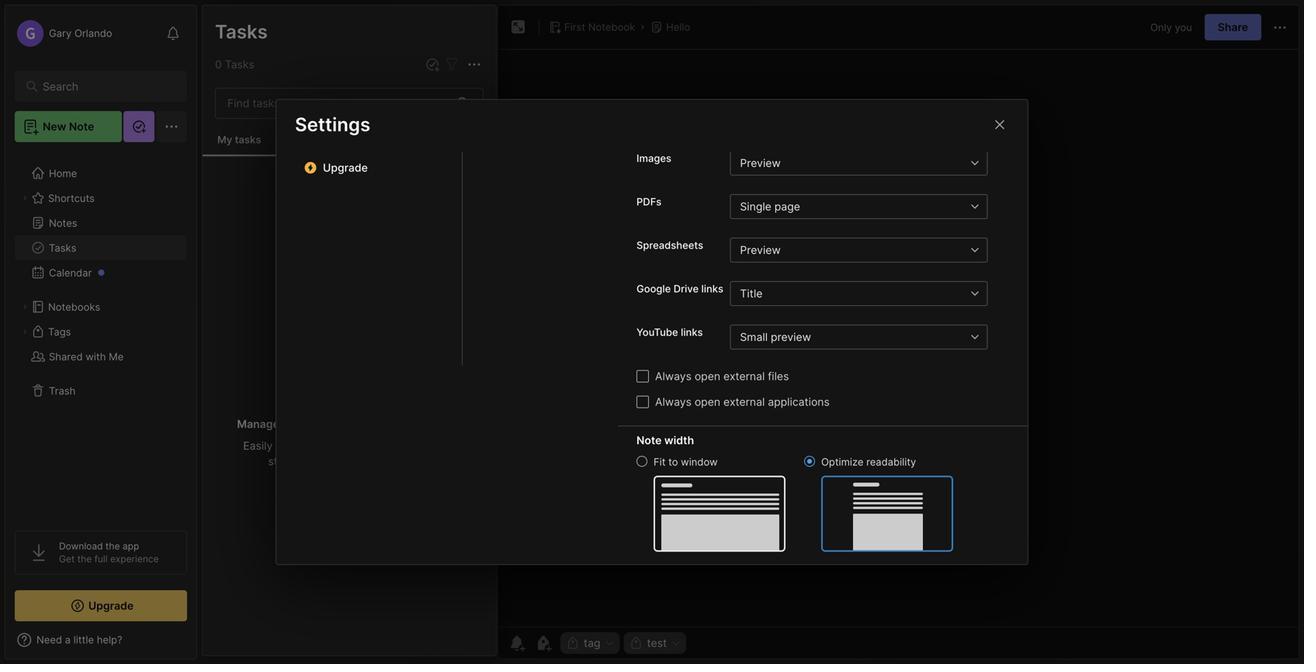Task type: vqa. For each thing, say whether or not it's contained in the screenshot.
first ALWAYS
yes



Task type: locate. For each thing, give the bounding box(es) containing it.
0
[[215, 58, 222, 71]]

preview inside field
[[741, 157, 781, 170]]

the
[[106, 541, 120, 552], [77, 553, 92, 565]]

test button
[[624, 632, 687, 654]]

option group containing fit to window
[[637, 454, 954, 552]]

2 preview button from the top
[[730, 238, 963, 263]]

0 vertical spatial upgrade
[[323, 161, 368, 174]]

notes
[[224, 57, 253, 70]]

upgrade down full
[[88, 599, 134, 612]]

2023 right 21,
[[253, 245, 276, 256]]

untitled
[[218, 224, 257, 236]]

Note Editor text field
[[499, 49, 1300, 627]]

all
[[384, 418, 396, 431]]

tags button
[[15, 319, 186, 344]]

tree
[[5, 151, 197, 517]]

1 vertical spatial preview button
[[730, 238, 963, 263]]

0 vertical spatial tasks
[[235, 134, 261, 146]]

tree inside main element
[[5, 151, 197, 517]]

always open external files
[[656, 370, 790, 383]]

external up always open external applications
[[724, 370, 765, 383]]

0 horizontal spatial upgrade
[[88, 599, 134, 612]]

note right new
[[69, 120, 94, 133]]

home link
[[15, 161, 187, 186]]

1 vertical spatial preview
[[741, 244, 781, 257]]

small preview
[[741, 331, 812, 344]]

calendar button
[[15, 260, 186, 285]]

1 vertical spatial test
[[647, 637, 667, 650]]

2 open from the top
[[695, 395, 721, 409]]

0 vertical spatial and
[[282, 418, 302, 431]]

trash
[[49, 385, 76, 397]]

0 vertical spatial preview
[[741, 157, 781, 170]]

2023 for nov 21, 2023
[[253, 245, 276, 256]]

files
[[768, 370, 790, 383]]

0 vertical spatial links
[[702, 283, 724, 295]]

share button
[[1205, 14, 1262, 40]]

open up always open external applications
[[695, 370, 721, 383]]

preview button for spreadsheets
[[730, 238, 963, 263]]

Optimize readability radio
[[805, 456, 816, 467]]

notes up notes
[[214, 19, 268, 42]]

expand notebooks image
[[20, 302, 30, 311]]

the up full
[[106, 541, 120, 552]]

always for always open external applications
[[656, 395, 692, 409]]

Always open external applications checkbox
[[637, 396, 649, 408]]

1 vertical spatial external
[[724, 395, 765, 409]]

1 vertical spatial hello
[[218, 108, 243, 120]]

preview button
[[730, 151, 963, 176], [730, 238, 963, 263]]

1 external from the top
[[724, 370, 765, 383]]

0 vertical spatial 2023
[[255, 147, 278, 158]]

nov 28, 2023
[[218, 147, 278, 158]]

sort
[[276, 439, 296, 452]]

0 horizontal spatial hello
[[218, 108, 243, 120]]

main element
[[0, 0, 202, 664]]

2 vertical spatial tasks
[[49, 242, 76, 254]]

0 vertical spatial tasks
[[215, 20, 268, 43]]

links right drive
[[702, 283, 724, 295]]

width
[[665, 434, 695, 447]]

and
[[282, 418, 302, 431], [382, 455, 402, 468]]

tasks up 'calendar'
[[49, 242, 76, 254]]

open for always open external applications
[[695, 395, 721, 409]]

you
[[1176, 21, 1193, 33]]

0 vertical spatial open
[[695, 370, 721, 383]]

0 vertical spatial hello
[[667, 21, 691, 33]]

0 horizontal spatial the
[[77, 553, 92, 565]]

0 horizontal spatial upgrade button
[[15, 590, 187, 621]]

1 vertical spatial upgrade button
[[15, 590, 187, 621]]

1 nov from the top
[[218, 147, 236, 158]]

option group
[[637, 454, 954, 552]]

1 always from the top
[[656, 370, 692, 383]]

0 vertical spatial note
[[69, 120, 94, 133]]

tag button
[[561, 632, 620, 654]]

always for always open external files
[[656, 370, 692, 383]]

1 vertical spatial links
[[681, 326, 703, 338]]

1 vertical spatial note
[[637, 434, 662, 447]]

1 vertical spatial notes
[[49, 217, 77, 229]]

download
[[59, 541, 103, 552]]

preview inside choose default view option for spreadsheets "field"
[[741, 244, 781, 257]]

upgrade button down settings at the top
[[295, 155, 444, 180]]

always right always open external files option
[[656, 370, 692, 383]]

tasks
[[235, 134, 261, 146], [353, 418, 381, 431]]

easily
[[243, 439, 273, 452]]

2 preview from the top
[[741, 244, 781, 257]]

my tasks
[[217, 134, 261, 146]]

1 horizontal spatial hello
[[667, 21, 691, 33]]

1 preview from the top
[[741, 157, 781, 170]]

always
[[656, 370, 692, 383], [656, 395, 692, 409]]

test right a
[[260, 125, 279, 137]]

1 horizontal spatial tasks
[[353, 418, 381, 431]]

and inside easily sort by due date, note, or assigned status using this view and more
[[382, 455, 402, 468]]

links
[[702, 283, 724, 295], [681, 326, 703, 338]]

my
[[217, 134, 232, 146]]

0 horizontal spatial tasks
[[235, 134, 261, 146]]

upgrade down settings at the top
[[323, 161, 368, 174]]

external for files
[[724, 370, 765, 383]]

nov left 21,
[[218, 245, 236, 256]]

and down or on the bottom of the page
[[382, 455, 402, 468]]

youtube
[[637, 326, 679, 338]]

row group
[[203, 157, 496, 481]]

or
[[396, 439, 407, 452]]

preview down single
[[741, 244, 781, 257]]

1 horizontal spatial and
[[382, 455, 402, 468]]

1 vertical spatial 2023
[[253, 245, 276, 256]]

1 vertical spatial tasks
[[353, 418, 381, 431]]

always right always open external applications checkbox
[[656, 395, 692, 409]]

0 horizontal spatial note
[[69, 120, 94, 133]]

1 preview button from the top
[[730, 151, 963, 176]]

1 vertical spatial and
[[382, 455, 402, 468]]

0 tasks
[[215, 58, 255, 71]]

links right the youtube
[[681, 326, 703, 338]]

note
[[69, 120, 94, 133], [637, 434, 662, 447]]

tab list
[[463, 0, 618, 365]]

upgrade inside main element
[[88, 599, 134, 612]]

2023
[[255, 147, 278, 158], [253, 245, 276, 256]]

0 horizontal spatial test
[[260, 125, 279, 137]]

1 horizontal spatial test
[[647, 637, 667, 650]]

single page button
[[730, 194, 963, 219]]

1 vertical spatial upgrade
[[88, 599, 134, 612]]

calendar
[[49, 267, 92, 279]]

1 horizontal spatial the
[[106, 541, 120, 552]]

tasks up notes
[[215, 20, 268, 43]]

row group containing manage and organize tasks all in one place
[[203, 157, 496, 481]]

using
[[303, 455, 331, 468]]

preview button down single page button
[[730, 238, 963, 263]]

none search field inside main element
[[43, 77, 167, 96]]

tasks right 0
[[225, 58, 255, 71]]

window
[[681, 456, 718, 468]]

shared with me
[[49, 351, 124, 363]]

applications
[[768, 395, 830, 409]]

upgrade button inside main element
[[15, 590, 187, 621]]

close image
[[991, 115, 1010, 134]]

1 open from the top
[[695, 370, 721, 383]]

test right tag
[[647, 637, 667, 650]]

shortcuts button
[[15, 186, 186, 211]]

2 nov from the top
[[218, 245, 236, 256]]

2 external from the top
[[724, 395, 765, 409]]

notes down shortcuts
[[49, 217, 77, 229]]

first
[[565, 21, 586, 33]]

0 vertical spatial preview button
[[730, 151, 963, 176]]

2 always from the top
[[656, 395, 692, 409]]

upgrade button down full
[[15, 590, 187, 621]]

None search field
[[43, 77, 167, 96]]

hello inside button
[[667, 21, 691, 33]]

1 vertical spatial open
[[695, 395, 721, 409]]

0 vertical spatial always
[[656, 370, 692, 383]]

0 vertical spatial external
[[724, 370, 765, 383]]

1 horizontal spatial notes
[[214, 19, 268, 42]]

due
[[315, 439, 335, 452]]

0 vertical spatial nov
[[218, 147, 236, 158]]

2023 right 28,
[[255, 147, 278, 158]]

preview up single
[[741, 157, 781, 170]]

1 horizontal spatial note
[[637, 434, 662, 447]]

hello
[[667, 21, 691, 33], [218, 108, 243, 120]]

more
[[405, 455, 431, 468]]

note inside main element
[[69, 120, 94, 133]]

tasks inside my tasks button
[[235, 134, 261, 146]]

tasks
[[215, 20, 268, 43], [225, 58, 255, 71], [49, 242, 76, 254]]

0 vertical spatial test
[[260, 125, 279, 137]]

hello right notebook
[[667, 21, 691, 33]]

1 horizontal spatial upgrade button
[[295, 155, 444, 180]]

hello up this
[[218, 108, 243, 120]]

google
[[637, 283, 671, 295]]

tree containing home
[[5, 151, 197, 517]]

1 vertical spatial the
[[77, 553, 92, 565]]

1 horizontal spatial upgrade
[[323, 161, 368, 174]]

Choose default view option for Google Drive links field
[[730, 281, 1010, 306]]

1 vertical spatial always
[[656, 395, 692, 409]]

only
[[1151, 21, 1173, 33]]

2023 for nov 28, 2023
[[255, 147, 278, 158]]

open
[[695, 370, 721, 383], [695, 395, 721, 409]]

the down download
[[77, 553, 92, 565]]

test
[[260, 125, 279, 137], [647, 637, 667, 650]]

0 horizontal spatial notes
[[49, 217, 77, 229]]

external
[[724, 370, 765, 383], [724, 395, 765, 409]]

page
[[775, 200, 801, 213]]

external for applications
[[724, 395, 765, 409]]

preview button up single page button
[[730, 151, 963, 176]]

this
[[334, 455, 352, 468]]

upgrade button
[[295, 155, 444, 180], [15, 590, 187, 621]]

notebook
[[589, 21, 636, 33]]

upgrade
[[323, 161, 368, 174], [88, 599, 134, 612]]

0 vertical spatial upgrade button
[[295, 155, 444, 180]]

open down always open external files
[[695, 395, 721, 409]]

preview for images
[[741, 157, 781, 170]]

note up fit to window radio
[[637, 434, 662, 447]]

and up sort
[[282, 418, 302, 431]]

external down always open external files
[[724, 395, 765, 409]]

21,
[[238, 245, 251, 256]]

1 vertical spatial nov
[[218, 245, 236, 256]]

nov down my
[[218, 147, 236, 158]]



Task type: describe. For each thing, give the bounding box(es) containing it.
download the app get the full experience
[[59, 541, 159, 565]]

one
[[411, 418, 431, 431]]

manage and organize tasks all in one place
[[237, 418, 462, 431]]

tasks inside button
[[49, 242, 76, 254]]

trash link
[[15, 378, 186, 403]]

single
[[741, 200, 772, 213]]

0 vertical spatial the
[[106, 541, 120, 552]]

Search text field
[[43, 79, 167, 94]]

fit
[[654, 456, 666, 468]]

2 notes
[[214, 57, 253, 70]]

Always open external files checkbox
[[637, 370, 649, 383]]

0 horizontal spatial and
[[282, 418, 302, 431]]

status
[[268, 455, 300, 468]]

to
[[669, 456, 679, 468]]

my tasks button
[[203, 125, 276, 156]]

Find tasks… text field
[[218, 90, 448, 116]]

expand note image
[[510, 18, 528, 37]]

assigned
[[410, 439, 456, 452]]

nov 21, 2023
[[218, 245, 276, 256]]

small
[[741, 331, 768, 344]]

small preview button
[[730, 325, 963, 350]]

share
[[1219, 21, 1249, 34]]

new
[[43, 120, 66, 133]]

youtube links
[[637, 326, 703, 338]]

open for always open external files
[[695, 370, 721, 383]]

images
[[637, 152, 672, 164]]

Fit to window radio
[[637, 456, 648, 467]]

0 vertical spatial notes
[[214, 19, 268, 42]]

only you
[[1151, 21, 1193, 33]]

readability
[[867, 456, 917, 468]]

always open external applications
[[656, 395, 830, 409]]

hello button
[[648, 16, 694, 38]]

nov for nov 21, 2023
[[218, 245, 236, 256]]

shared
[[49, 351, 83, 363]]

spreadsheets
[[637, 239, 704, 251]]

fit to window
[[654, 456, 718, 468]]

title
[[741, 287, 763, 300]]

preview button for images
[[730, 151, 963, 176]]

notebooks link
[[15, 294, 186, 319]]

app
[[123, 541, 139, 552]]

test inside button
[[647, 637, 667, 650]]

first notebook
[[565, 21, 636, 33]]

preview
[[771, 331, 812, 344]]

Choose default view option for YouTube links field
[[730, 325, 1010, 350]]

tag
[[584, 637, 601, 650]]

expand tags image
[[20, 327, 30, 336]]

add tag image
[[534, 634, 553, 652]]

this is a test
[[218, 125, 279, 137]]

easily sort by due date, note, or assigned status using this view and more
[[243, 439, 456, 468]]

experience
[[110, 553, 159, 565]]

google drive links
[[637, 283, 724, 295]]

manage
[[237, 418, 279, 431]]

a
[[252, 125, 257, 137]]

organize
[[305, 418, 350, 431]]

shortcuts
[[48, 192, 95, 204]]

date,
[[338, 439, 364, 452]]

nov for nov 28, 2023
[[218, 147, 236, 158]]

pdfs
[[637, 196, 662, 208]]

1 vertical spatial tasks
[[225, 58, 255, 71]]

is
[[241, 125, 249, 137]]

view
[[356, 455, 379, 468]]

preview for spreadsheets
[[741, 244, 781, 257]]

tasks inside row group
[[353, 418, 381, 431]]

drive
[[674, 283, 699, 295]]

full
[[94, 553, 108, 565]]

optimize readability
[[822, 456, 917, 468]]

Choose default view option for PDFs field
[[730, 194, 1010, 219]]

new task image
[[425, 57, 440, 72]]

add a reminder image
[[508, 634, 527, 652]]

get
[[59, 553, 75, 565]]

note,
[[367, 439, 393, 452]]

2
[[214, 57, 221, 70]]

this
[[218, 125, 238, 137]]

note window element
[[498, 5, 1300, 659]]

title button
[[730, 281, 963, 306]]

shared with me link
[[15, 344, 186, 369]]

settings
[[295, 113, 371, 136]]

place
[[433, 418, 462, 431]]

notes inside 'link'
[[49, 217, 77, 229]]

notes link
[[15, 211, 186, 235]]

28,
[[238, 147, 252, 158]]

me
[[109, 351, 124, 363]]

Choose default view option for Spreadsheets field
[[730, 238, 1010, 263]]

Choose default view option for Images field
[[730, 151, 1010, 176]]

new note
[[43, 120, 94, 133]]

notebooks
[[48, 301, 100, 313]]

first notebook button
[[546, 16, 639, 38]]

home
[[49, 167, 77, 179]]

with
[[86, 351, 106, 363]]

in
[[399, 418, 408, 431]]

single page
[[741, 200, 801, 213]]



